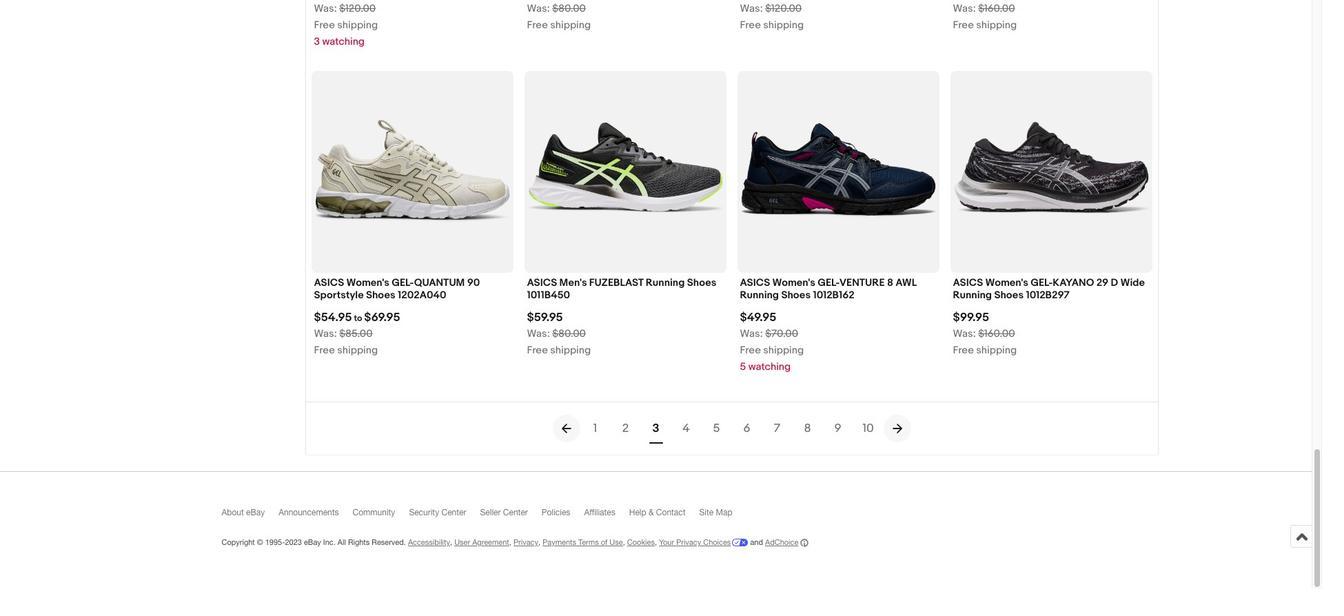 Task type: describe. For each thing, give the bounding box(es) containing it.
shipping inside "was: $80.00 free shipping"
[[550, 19, 591, 32]]

free inside "was: $80.00 free shipping"
[[527, 19, 548, 32]]

shipping inside $54.95 to $69.95 was: $85.00 free shipping
[[337, 344, 378, 357]]

to
[[354, 313, 362, 324]]

gel- for $54.95
[[392, 276, 414, 289]]

community
[[353, 508, 395, 518]]

$59.95 was: $80.00 free shipping
[[527, 311, 591, 357]]

free inside $49.95 was: $70.00 free shipping 5 watching
[[740, 344, 761, 357]]

security center link
[[409, 508, 480, 524]]

cookies link
[[627, 539, 655, 547]]

1202a040
[[398, 289, 447, 302]]

was: inside $59.95 was: $80.00 free shipping
[[527, 328, 550, 341]]

asics men's fuzeblast   running shoes 1011b450 image
[[524, 71, 726, 273]]

d
[[1111, 276, 1118, 289]]

wide
[[1121, 276, 1145, 289]]

watching inside was: $120.00 free shipping 3 watching
[[322, 35, 365, 48]]

site map link
[[700, 508, 746, 524]]

was: $160.00 free shipping
[[953, 2, 1017, 32]]

free inside the was: $160.00 free shipping
[[953, 19, 974, 32]]

1 privacy from the left
[[514, 539, 538, 547]]

awl
[[896, 276, 917, 289]]

announcements link
[[279, 508, 353, 524]]

rights
[[348, 539, 370, 547]]

site map
[[700, 508, 733, 518]]

inc.
[[323, 539, 336, 547]]

3 , from the left
[[538, 539, 541, 547]]

$49.95
[[740, 311, 777, 325]]

center for seller center
[[503, 508, 528, 518]]

help & contact
[[629, 508, 686, 518]]

sportstyle
[[314, 289, 364, 302]]

was: inside $54.95 to $69.95 was: $85.00 free shipping
[[314, 328, 337, 341]]

affiliates
[[584, 508, 616, 518]]

affiliates link
[[584, 508, 629, 524]]

asics for $54.95
[[314, 276, 344, 289]]

contact
[[656, 508, 686, 518]]

1 vertical spatial 5
[[713, 422, 720, 436]]

shoes inside asics women's gel-venture 8 awl running shoes 1012b162
[[781, 289, 811, 302]]

$59.95
[[527, 311, 563, 325]]

help
[[629, 508, 646, 518]]

reserved.
[[372, 539, 406, 547]]

$80.00 inside $59.95 was: $80.00 free shipping
[[552, 328, 586, 341]]

5 , from the left
[[655, 539, 657, 547]]

shoes inside asics women's gel-kayano 29 d wide running shoes 1012b297
[[994, 289, 1024, 302]]

about
[[222, 508, 244, 518]]

1 , from the left
[[450, 539, 452, 547]]

asics women's gel-quantum 90 sportstyle shoes 1202a040
[[314, 276, 480, 302]]

asics women's gel-quantum 90   sportstyle shoes 1202a040 image
[[311, 71, 513, 273]]

&
[[649, 508, 654, 518]]

main content containing $54.95
[[142, 0, 1170, 455]]

2 , from the left
[[509, 539, 512, 547]]

$120.00 for was: $120.00 free shipping
[[765, 2, 802, 15]]

asics women's gel-venture 8 awl running shoes 1012b162
[[740, 276, 917, 302]]

7
[[774, 422, 781, 436]]

accessibility
[[408, 539, 450, 547]]

payments terms of use link
[[543, 539, 623, 547]]

9 link
[[823, 414, 853, 444]]

5 link
[[702, 414, 732, 444]]

1 link
[[580, 414, 611, 444]]

$49.95 was: $70.00 free shipping 5 watching
[[740, 311, 804, 374]]

shipping inside $99.95 was: $160.00 free shipping
[[976, 344, 1017, 357]]

$160.00 inside the was: $160.00 free shipping
[[978, 2, 1015, 15]]

about ebay link
[[222, 508, 279, 524]]

venture
[[840, 276, 885, 289]]

asics women's gel-kayano 29 d wide running shoes 1012b297 image
[[950, 71, 1152, 273]]

women's for $49.95
[[773, 276, 816, 289]]

©
[[257, 539, 263, 547]]

6
[[744, 422, 751, 436]]

4 , from the left
[[623, 539, 625, 547]]

shipping inside was: $120.00 free shipping
[[763, 19, 804, 32]]

asics men's fuzeblast   running shoes 1011b450
[[527, 276, 717, 302]]

asics for $99.95
[[953, 276, 983, 289]]

free inside $54.95 to $69.95 was: $85.00 free shipping
[[314, 344, 335, 357]]

$54.95
[[314, 311, 352, 325]]

women's for $54.95
[[347, 276, 389, 289]]

asics men's fuzeblast   running shoes 1011b450 link
[[527, 276, 724, 306]]

asics women's gel-venture 8 awl   running shoes 1012b162 image
[[737, 71, 939, 273]]

policies link
[[542, 508, 584, 524]]

fuzeblast
[[589, 276, 644, 289]]

map
[[716, 508, 733, 518]]

community link
[[353, 508, 409, 524]]

choices
[[703, 539, 731, 547]]

2 privacy from the left
[[676, 539, 701, 547]]

about ebay
[[222, 508, 265, 518]]

was: $120.00 free shipping
[[740, 2, 804, 32]]

was: $120.00 free shipping 3 watching
[[314, 2, 378, 48]]

women's for $99.95
[[986, 276, 1029, 289]]

3 link
[[641, 414, 671, 444]]

$99.95
[[953, 311, 989, 325]]

3 inside was: $120.00 free shipping 3 watching
[[314, 35, 320, 48]]

use
[[610, 539, 623, 547]]

4
[[683, 422, 690, 436]]

adchoice link
[[765, 539, 809, 548]]

1
[[593, 422, 597, 436]]

and adchoice
[[748, 539, 799, 547]]

all
[[338, 539, 346, 547]]

men's
[[560, 276, 587, 289]]

shipping inside $49.95 was: $70.00 free shipping 5 watching
[[763, 344, 804, 357]]

announcements
[[279, 508, 339, 518]]

copyright
[[222, 539, 255, 547]]

was: inside "was: $80.00 free shipping"
[[527, 2, 550, 15]]

cookies
[[627, 539, 655, 547]]

privacy link
[[514, 539, 538, 547]]

help & contact link
[[629, 508, 700, 524]]



Task type: locate. For each thing, give the bounding box(es) containing it.
free
[[314, 19, 335, 32], [527, 19, 548, 32], [740, 19, 761, 32], [953, 19, 974, 32], [314, 344, 335, 357], [527, 344, 548, 357], [740, 344, 761, 357], [953, 344, 974, 357]]

2 center from the left
[[503, 508, 528, 518]]

asics inside asics men's fuzeblast   running shoes 1011b450
[[527, 276, 557, 289]]

1 vertical spatial 3
[[653, 422, 660, 436]]

3 women's from the left
[[986, 276, 1029, 289]]

shoes inside asics men's fuzeblast   running shoes 1011b450
[[687, 276, 717, 289]]

0 horizontal spatial gel-
[[392, 276, 414, 289]]

0 horizontal spatial 5
[[713, 422, 720, 436]]

1 horizontal spatial 8
[[887, 276, 894, 289]]

0 vertical spatial 3
[[314, 35, 320, 48]]

8 link
[[793, 414, 823, 444]]

2 link
[[611, 414, 641, 444]]

running right fuzeblast
[[646, 276, 685, 289]]

$54.95 to $69.95 was: $85.00 free shipping
[[314, 311, 400, 357]]

9
[[835, 422, 842, 436]]

policies
[[542, 508, 570, 518]]

2 horizontal spatial running
[[953, 289, 992, 302]]

1 vertical spatial $80.00
[[552, 328, 586, 341]]

1 horizontal spatial gel-
[[818, 276, 840, 289]]

was: inside was: $120.00 free shipping
[[740, 2, 763, 15]]

asics women's gel-quantum 90 sportstyle shoes 1202a040 link
[[314, 276, 511, 306]]

, left your
[[655, 539, 657, 547]]

1 horizontal spatial women's
[[773, 276, 816, 289]]

1 $160.00 from the top
[[978, 2, 1015, 15]]

security
[[409, 508, 439, 518]]

$80.00
[[552, 2, 586, 15], [552, 328, 586, 341]]

8 left awl
[[887, 276, 894, 289]]

$120.00 inside was: $120.00 free shipping
[[765, 2, 802, 15]]

2 gel- from the left
[[818, 276, 840, 289]]

center inside 'security center' link
[[442, 508, 466, 518]]

29
[[1097, 276, 1109, 289]]

payments
[[543, 539, 576, 547]]

running inside asics women's gel-kayano 29 d wide running shoes 1012b297
[[953, 289, 992, 302]]

6 link
[[732, 414, 762, 444]]

0 vertical spatial 8
[[887, 276, 894, 289]]

was: $80.00 free shipping
[[527, 2, 591, 32]]

1 horizontal spatial watching
[[749, 361, 791, 374]]

women's inside asics women's gel-kayano 29 d wide running shoes 1012b297
[[986, 276, 1029, 289]]

running
[[646, 276, 685, 289], [740, 289, 779, 302], [953, 289, 992, 302]]

$120.00 for was: $120.00 free shipping 3 watching
[[339, 2, 376, 15]]

1 horizontal spatial privacy
[[676, 539, 701, 547]]

asics women's gel-kayano 29 d wide running shoes 1012b297
[[953, 276, 1145, 302]]

asics up $54.95
[[314, 276, 344, 289]]

5 down the $49.95
[[740, 361, 746, 374]]

privacy down seller center link
[[514, 539, 538, 547]]

,
[[450, 539, 452, 547], [509, 539, 512, 547], [538, 539, 541, 547], [623, 539, 625, 547], [655, 539, 657, 547]]

0 horizontal spatial watching
[[322, 35, 365, 48]]

0 horizontal spatial running
[[646, 276, 685, 289]]

$85.00
[[339, 328, 373, 341]]

2 $160.00 from the top
[[978, 328, 1015, 341]]

shoes inside asics women's gel-quantum 90 sportstyle shoes 1202a040
[[366, 289, 395, 302]]

1 $120.00 from the left
[[339, 2, 376, 15]]

user agreement link
[[454, 539, 509, 547]]

3 asics from the left
[[740, 276, 770, 289]]

7 link
[[762, 414, 793, 444]]

1 vertical spatial 8
[[804, 422, 811, 436]]

your
[[659, 539, 674, 547]]

asics up the $49.95
[[740, 276, 770, 289]]

privacy right your
[[676, 539, 701, 547]]

watching
[[322, 35, 365, 48], [749, 361, 791, 374]]

gel-
[[392, 276, 414, 289], [818, 276, 840, 289], [1031, 276, 1053, 289]]

asics up $99.95
[[953, 276, 983, 289]]

0 vertical spatial watching
[[322, 35, 365, 48]]

running inside asics women's gel-venture 8 awl running shoes 1012b162
[[740, 289, 779, 302]]

$80.00 inside "was: $80.00 free shipping"
[[552, 2, 586, 15]]

0 vertical spatial 5
[[740, 361, 746, 374]]

seller center
[[480, 508, 528, 518]]

women's up "to"
[[347, 276, 389, 289]]

gel- inside asics women's gel-kayano 29 d wide running shoes 1012b297
[[1031, 276, 1053, 289]]

0 horizontal spatial ebay
[[246, 508, 265, 518]]

2 asics from the left
[[527, 276, 557, 289]]

10
[[863, 422, 874, 436]]

2
[[622, 422, 629, 436]]

5
[[740, 361, 746, 374], [713, 422, 720, 436]]

watching inside $49.95 was: $70.00 free shipping 5 watching
[[749, 361, 791, 374]]

4 asics from the left
[[953, 276, 983, 289]]

was: inside was: $120.00 free shipping 3 watching
[[314, 2, 337, 15]]

and
[[750, 539, 763, 547]]

seller
[[480, 508, 501, 518]]

$99.95 was: $160.00 free shipping
[[953, 311, 1017, 357]]

1 vertical spatial $160.00
[[978, 328, 1015, 341]]

0 horizontal spatial 3
[[314, 35, 320, 48]]

gel- for $49.95
[[818, 276, 840, 289]]

, left payments
[[538, 539, 541, 547]]

your privacy choices link
[[659, 539, 748, 547]]

0 vertical spatial $80.00
[[552, 2, 586, 15]]

0 horizontal spatial $120.00
[[339, 2, 376, 15]]

1012b297
[[1026, 289, 1070, 302]]

running up the $49.95
[[740, 289, 779, 302]]

ebay inside about ebay 'link'
[[246, 508, 265, 518]]

center for security center
[[442, 508, 466, 518]]

asics inside asics women's gel-quantum 90 sportstyle shoes 1202a040
[[314, 276, 344, 289]]

asics
[[314, 276, 344, 289], [527, 276, 557, 289], [740, 276, 770, 289], [953, 276, 983, 289]]

shipping inside $59.95 was: $80.00 free shipping
[[550, 344, 591, 357]]

free inside was: $120.00 free shipping
[[740, 19, 761, 32]]

shipping
[[337, 19, 378, 32], [550, 19, 591, 32], [763, 19, 804, 32], [976, 19, 1017, 32], [337, 344, 378, 357], [550, 344, 591, 357], [763, 344, 804, 357], [976, 344, 1017, 357]]

1 $80.00 from the top
[[552, 2, 586, 15]]

10 link
[[853, 414, 884, 444]]

1 horizontal spatial $120.00
[[765, 2, 802, 15]]

0 horizontal spatial center
[[442, 508, 466, 518]]

$70.00
[[765, 328, 798, 341]]

free inside $99.95 was: $160.00 free shipping
[[953, 344, 974, 357]]

2 horizontal spatial gel-
[[1031, 276, 1053, 289]]

of
[[601, 539, 608, 547]]

gel- inside asics women's gel-venture 8 awl running shoes 1012b162
[[818, 276, 840, 289]]

1 horizontal spatial 5
[[740, 361, 746, 374]]

site
[[700, 508, 714, 518]]

2 horizontal spatial women's
[[986, 276, 1029, 289]]

1 vertical spatial watching
[[749, 361, 791, 374]]

women's inside asics women's gel-venture 8 awl running shoes 1012b162
[[773, 276, 816, 289]]

ebay left inc.
[[304, 539, 321, 547]]

, left cookies link
[[623, 539, 625, 547]]

asics inside asics women's gel-venture 8 awl running shoes 1012b162
[[740, 276, 770, 289]]

1 vertical spatial ebay
[[304, 539, 321, 547]]

center
[[442, 508, 466, 518], [503, 508, 528, 518]]

main content
[[142, 0, 1170, 455]]

1 center from the left
[[442, 508, 466, 518]]

5 right 4 link
[[713, 422, 720, 436]]

kayano
[[1053, 276, 1094, 289]]

asics inside asics women's gel-kayano 29 d wide running shoes 1012b297
[[953, 276, 983, 289]]

center inside seller center link
[[503, 508, 528, 518]]

center right security
[[442, 508, 466, 518]]

user
[[454, 539, 470, 547]]

2 women's from the left
[[773, 276, 816, 289]]

5 inside $49.95 was: $70.00 free shipping 5 watching
[[740, 361, 746, 374]]

adchoice
[[765, 539, 799, 547]]

3 gel- from the left
[[1031, 276, 1053, 289]]

0 horizontal spatial privacy
[[514, 539, 538, 547]]

terms
[[579, 539, 599, 547]]

1 horizontal spatial running
[[740, 289, 779, 302]]

$160.00 inside $99.95 was: $160.00 free shipping
[[978, 328, 1015, 341]]

0 vertical spatial $160.00
[[978, 2, 1015, 15]]

women's
[[347, 276, 389, 289], [773, 276, 816, 289], [986, 276, 1029, 289]]

4 link
[[671, 414, 702, 444]]

, left user
[[450, 539, 452, 547]]

1 gel- from the left
[[392, 276, 414, 289]]

1012b162
[[813, 289, 855, 302]]

1 asics from the left
[[314, 276, 344, 289]]

2023
[[285, 539, 302, 547]]

1 horizontal spatial center
[[503, 508, 528, 518]]

was: inside $99.95 was: $160.00 free shipping
[[953, 328, 976, 341]]

$120.00
[[339, 2, 376, 15], [765, 2, 802, 15]]

$160.00
[[978, 2, 1015, 15], [978, 328, 1015, 341]]

privacy
[[514, 539, 538, 547], [676, 539, 701, 547]]

$120.00 inside was: $120.00 free shipping 3 watching
[[339, 2, 376, 15]]

running up $99.95
[[953, 289, 992, 302]]

shoes
[[687, 276, 717, 289], [366, 289, 395, 302], [781, 289, 811, 302], [994, 289, 1024, 302]]

2 $80.00 from the top
[[552, 328, 586, 341]]

$69.95
[[364, 311, 400, 325]]

shipping inside was: $120.00 free shipping 3 watching
[[337, 19, 378, 32]]

0 horizontal spatial women's
[[347, 276, 389, 289]]

1995-
[[265, 539, 285, 547]]

asics women's gel-venture 8 awl running shoes 1012b162 link
[[740, 276, 937, 306]]

1 horizontal spatial ebay
[[304, 539, 321, 547]]

free inside $59.95 was: $80.00 free shipping
[[527, 344, 548, 357]]

asics women's gel-kayano 29 d wide running shoes 1012b297 link
[[953, 276, 1150, 306]]

1011b450
[[527, 289, 570, 302]]

running inside asics men's fuzeblast   running shoes 1011b450
[[646, 276, 685, 289]]

asics for $59.95
[[527, 276, 557, 289]]

gel- inside asics women's gel-quantum 90 sportstyle shoes 1202a040
[[392, 276, 414, 289]]

ebay right the about in the left of the page
[[246, 508, 265, 518]]

was: inside the was: $160.00 free shipping
[[953, 2, 976, 15]]

0 vertical spatial ebay
[[246, 508, 265, 518]]

accessibility link
[[408, 539, 450, 547]]

3 inside 'link'
[[653, 422, 660, 436]]

, left "privacy" link
[[509, 539, 512, 547]]

seller center link
[[480, 508, 542, 524]]

8 inside asics women's gel-venture 8 awl running shoes 1012b162
[[887, 276, 894, 289]]

security center
[[409, 508, 466, 518]]

1 women's from the left
[[347, 276, 389, 289]]

women's up $99.95
[[986, 276, 1029, 289]]

free inside was: $120.00 free shipping 3 watching
[[314, 19, 335, 32]]

asics for $49.95
[[740, 276, 770, 289]]

gel- for $99.95
[[1031, 276, 1053, 289]]

center right seller
[[503, 508, 528, 518]]

women's up the $49.95
[[773, 276, 816, 289]]

2 $120.00 from the left
[[765, 2, 802, 15]]

was: inside $49.95 was: $70.00 free shipping 5 watching
[[740, 328, 763, 341]]

asics left 'men's'
[[527, 276, 557, 289]]

8 left the 9 on the bottom of the page
[[804, 422, 811, 436]]

agreement
[[472, 539, 509, 547]]

1 horizontal spatial 3
[[653, 422, 660, 436]]

shipping inside the was: $160.00 free shipping
[[976, 19, 1017, 32]]

0 horizontal spatial 8
[[804, 422, 811, 436]]

8 inside 8 link
[[804, 422, 811, 436]]

women's inside asics women's gel-quantum 90 sportstyle shoes 1202a040
[[347, 276, 389, 289]]

ebay
[[246, 508, 265, 518], [304, 539, 321, 547]]



Task type: vqa. For each thing, say whether or not it's contained in the screenshot.
Plush within the Sumikko Gurashi Sumikko Gurashi Tenori Plush Toy Stuffed Animal Koinu and Inu New $44.57 + $35.00 shipping
no



